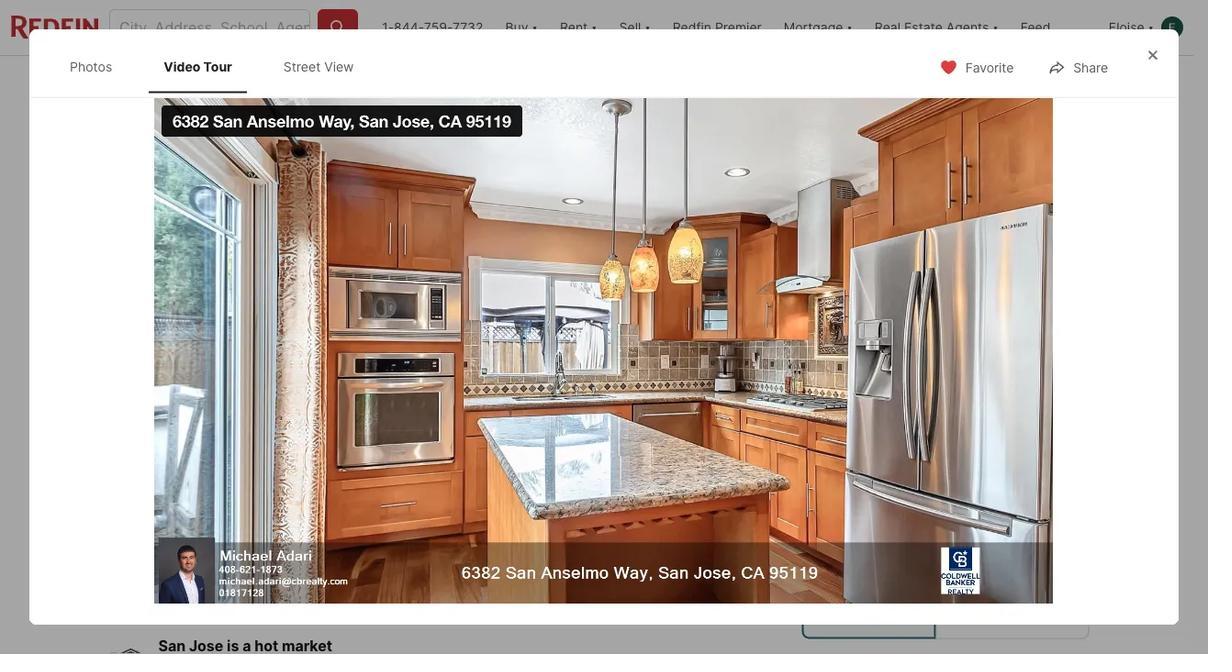 Task type: describe. For each thing, give the bounding box(es) containing it.
1-
[[382, 20, 394, 35]]

friday
[[836, 498, 874, 512]]

video for video
[[161, 393, 198, 409]]

tour
[[836, 457, 879, 483]]

tour for tour via video chat
[[973, 609, 997, 622]]

for
[[122, 459, 147, 474]]

photos
[[1016, 393, 1059, 409]]

video tour tab
[[149, 44, 247, 90]]

redfin
[[673, 20, 712, 35]]

sunday
[[1014, 498, 1059, 512]]

property details tab
[[328, 60, 465, 104]]

oct for 29
[[1025, 548, 1048, 562]]

share button inside dialog
[[1032, 48, 1124, 86]]

street view inside street view tab
[[284, 59, 354, 74]]

1,343 sq ft
[[524, 535, 581, 581]]

City, Address, School, Agent, ZIP search field
[[109, 9, 310, 46]]

property details
[[348, 74, 445, 89]]

1-844-759-7732
[[382, 20, 483, 35]]

street inside tab
[[284, 59, 321, 74]]

feed
[[1021, 20, 1051, 35]]

open
[[127, 128, 158, 141]]

home
[[928, 457, 986, 483]]

person
[[880, 609, 918, 622]]

submit search image
[[329, 18, 347, 37]]

property
[[348, 74, 401, 89]]

chat
[[1049, 609, 1072, 622]]

844-
[[394, 20, 424, 35]]

open sat, 2pm to 4pm
[[127, 128, 257, 141]]

active
[[196, 459, 241, 474]]

feed button
[[1010, 0, 1098, 55]]

x-
[[940, 73, 953, 89]]

sunday 29 oct
[[1014, 498, 1059, 562]]

tour in person
[[840, 609, 918, 622]]

view inside tab
[[324, 59, 354, 74]]

pre-
[[227, 565, 254, 581]]

ca
[[363, 493, 384, 511]]

open sat, 2pm to 4pm link
[[105, 107, 795, 438]]

redfin premier button
[[662, 0, 773, 55]]

30 photos button
[[954, 383, 1075, 420]]

saturday
[[917, 498, 974, 512]]

2pm
[[187, 128, 211, 141]]

list box containing tour in person
[[802, 592, 1090, 640]]

3
[[357, 535, 371, 561]]

oct for 27
[[843, 548, 867, 562]]

search link
[[126, 71, 206, 93]]

share inside button
[[1074, 60, 1108, 76]]

-
[[186, 459, 192, 474]]

28
[[929, 514, 963, 546]]

3 beds
[[357, 535, 392, 581]]

for sale - active
[[122, 459, 241, 474]]

premier
[[715, 20, 762, 35]]

photos tab
[[55, 44, 127, 90]]

approved
[[254, 565, 313, 581]]

to
[[214, 128, 229, 141]]

29
[[1020, 514, 1054, 546]]

overview tab
[[227, 60, 328, 104]]

go
[[802, 457, 831, 483]]

1,343
[[524, 535, 581, 561]]

sq
[[524, 563, 542, 581]]

1-844-759-7732 link
[[382, 20, 483, 35]]

x-out button
[[899, 61, 991, 99]]

2 tab from the left
[[612, 60, 701, 104]]

tour via video chat option
[[936, 592, 1090, 640]]

map entry image
[[652, 457, 774, 579]]

active link
[[196, 459, 241, 474]]

x-out
[[940, 73, 975, 89]]



Task type: locate. For each thing, give the bounding box(es) containing it.
user photo image
[[1162, 17, 1184, 39]]

1 horizontal spatial oct
[[934, 548, 958, 562]]

0 horizontal spatial tour
[[203, 59, 232, 74]]

in
[[868, 609, 877, 622]]

search
[[162, 74, 206, 89]]

1 vertical spatial video
[[161, 393, 198, 409]]

1 tab from the left
[[465, 60, 612, 104]]

tour for tour in person
[[840, 609, 865, 622]]

tour inside 'option'
[[973, 609, 997, 622]]

2 horizontal spatial oct
[[1025, 548, 1048, 562]]

video up for sale - active at the bottom left of the page
[[161, 393, 198, 409]]

oct inside sunday 29 oct
[[1025, 548, 1048, 562]]

$9,524
[[131, 565, 174, 581]]

1 horizontal spatial tour
[[840, 609, 865, 622]]

1 vertical spatial street view
[[262, 393, 334, 409]]

0 vertical spatial street
[[284, 59, 321, 74]]

oct down 29
[[1025, 548, 1048, 562]]

video for video tour
[[164, 59, 200, 74]]

oct down 27
[[843, 548, 867, 562]]

95119
[[388, 493, 429, 511]]

tour left via on the bottom
[[973, 609, 997, 622]]

this
[[884, 457, 923, 483]]

video button
[[120, 383, 213, 420]]

video inside the video tour tab
[[164, 59, 200, 74]]

san
[[283, 493, 314, 511]]

video inside video button
[[161, 393, 198, 409]]

tour down city, address, school, agent, zip search box on the left top of the page
[[203, 59, 232, 74]]

2 baths
[[436, 535, 476, 581]]

favorite
[[966, 60, 1014, 76]]

oct inside the saturday 28 oct
[[934, 548, 958, 562]]

6382
[[105, 493, 143, 511]]

2 oct from the left
[[934, 548, 958, 562]]

30
[[996, 393, 1013, 409]]

oct down the 28
[[934, 548, 958, 562]]

share button
[[1032, 48, 1124, 86], [998, 61, 1090, 99]]

0 vertical spatial street view
[[284, 59, 354, 74]]

30 photos
[[996, 393, 1059, 409]]

6382 san anselmo way, san jose, ca 95119 image
[[105, 107, 795, 435], [802, 107, 1090, 267], [802, 275, 1090, 435]]

photos
[[70, 59, 112, 74]]

6382 san anselmo way , san jose , ca 95119
[[105, 493, 429, 511]]

street view tab
[[269, 44, 369, 90]]

beds
[[357, 563, 392, 581]]

sat,
[[160, 128, 185, 141]]

/mo
[[174, 565, 198, 581]]

jose
[[318, 493, 355, 511]]

way
[[245, 493, 275, 511]]

street view
[[284, 59, 354, 74], [262, 393, 334, 409]]

0 horizontal spatial ,
[[275, 493, 280, 511]]

ft
[[546, 563, 560, 581]]

street view button
[[221, 383, 350, 420]]

tab list containing photos
[[51, 40, 387, 93]]

tab down 7732
[[465, 60, 612, 104]]

dialog
[[29, 29, 1179, 625]]

video
[[164, 59, 200, 74], [161, 393, 198, 409]]

, left san
[[275, 493, 280, 511]]

sale
[[151, 459, 183, 474]]

favorite button
[[924, 48, 1030, 86]]

overview
[[247, 74, 307, 89]]

$1,300,000 $9,524 /mo get pre-approved
[[105, 535, 313, 581]]

0 vertical spatial view
[[324, 59, 354, 74]]

get
[[201, 565, 224, 581]]

via
[[1000, 609, 1015, 622]]

saturday 28 oct
[[917, 498, 974, 562]]

$1,300,000
[[105, 535, 226, 561]]

list box
[[802, 592, 1090, 640]]

1 vertical spatial view
[[303, 393, 334, 409]]

2
[[436, 535, 449, 561]]

share
[[1074, 60, 1108, 76], [1039, 73, 1074, 89]]

2 horizontal spatial tour
[[973, 609, 997, 622]]

tour inside option
[[840, 609, 865, 622]]

None button
[[813, 487, 897, 573], [904, 488, 988, 573], [995, 488, 1078, 573], [813, 487, 897, 573], [904, 488, 988, 573], [995, 488, 1078, 573]]

27
[[839, 514, 871, 546]]

baths
[[436, 563, 476, 581]]

get pre-approved link
[[201, 565, 313, 581]]

tour
[[203, 59, 232, 74], [840, 609, 865, 622], [973, 609, 997, 622]]

tab list
[[51, 40, 387, 93], [105, 56, 715, 104]]

tour via video chat
[[973, 609, 1072, 622]]

1 oct from the left
[[843, 548, 867, 562]]

friday 27 oct
[[836, 498, 874, 562]]

baths link
[[436, 563, 476, 581]]

go tour this home
[[802, 457, 986, 483]]

0 horizontal spatial oct
[[843, 548, 867, 562]]

oct inside friday 27 oct
[[843, 548, 867, 562]]

2 , from the left
[[355, 493, 359, 511]]

out
[[953, 73, 975, 89]]

oct
[[843, 548, 867, 562], [934, 548, 958, 562], [1025, 548, 1048, 562]]

view
[[324, 59, 354, 74], [303, 393, 334, 409]]

,
[[275, 493, 280, 511], [355, 493, 359, 511]]

view inside button
[[303, 393, 334, 409]]

street view inside street view button
[[262, 393, 334, 409]]

oct for 28
[[934, 548, 958, 562]]

, left "ca"
[[355, 493, 359, 511]]

tour in person option
[[802, 592, 936, 640]]

3 oct from the left
[[1025, 548, 1048, 562]]

1 horizontal spatial ,
[[355, 493, 359, 511]]

tab down redfin
[[612, 60, 701, 104]]

video
[[1018, 609, 1046, 622]]

street inside button
[[262, 393, 300, 409]]

7732
[[453, 20, 483, 35]]

video tour
[[164, 59, 232, 74]]

tour left in
[[840, 609, 865, 622]]

anselmo
[[178, 493, 241, 511]]

video down city, address, school, agent, zip search box on the left top of the page
[[164, 59, 200, 74]]

0 vertical spatial video
[[164, 59, 200, 74]]

1 , from the left
[[275, 493, 280, 511]]

tab list containing search
[[105, 56, 715, 104]]

san
[[147, 493, 174, 511]]

redfin premier
[[673, 20, 762, 35]]

street
[[284, 59, 321, 74], [262, 393, 300, 409]]

1 vertical spatial street
[[262, 393, 300, 409]]

details
[[405, 74, 445, 89]]

tour inside tab
[[203, 59, 232, 74]]

4pm
[[232, 128, 257, 141]]

tab
[[465, 60, 612, 104], [612, 60, 701, 104]]

dialog containing photos
[[29, 29, 1179, 625]]

759-
[[424, 20, 453, 35]]



Task type: vqa. For each thing, say whether or not it's contained in the screenshot.
Saturday 28 Oct
yes



